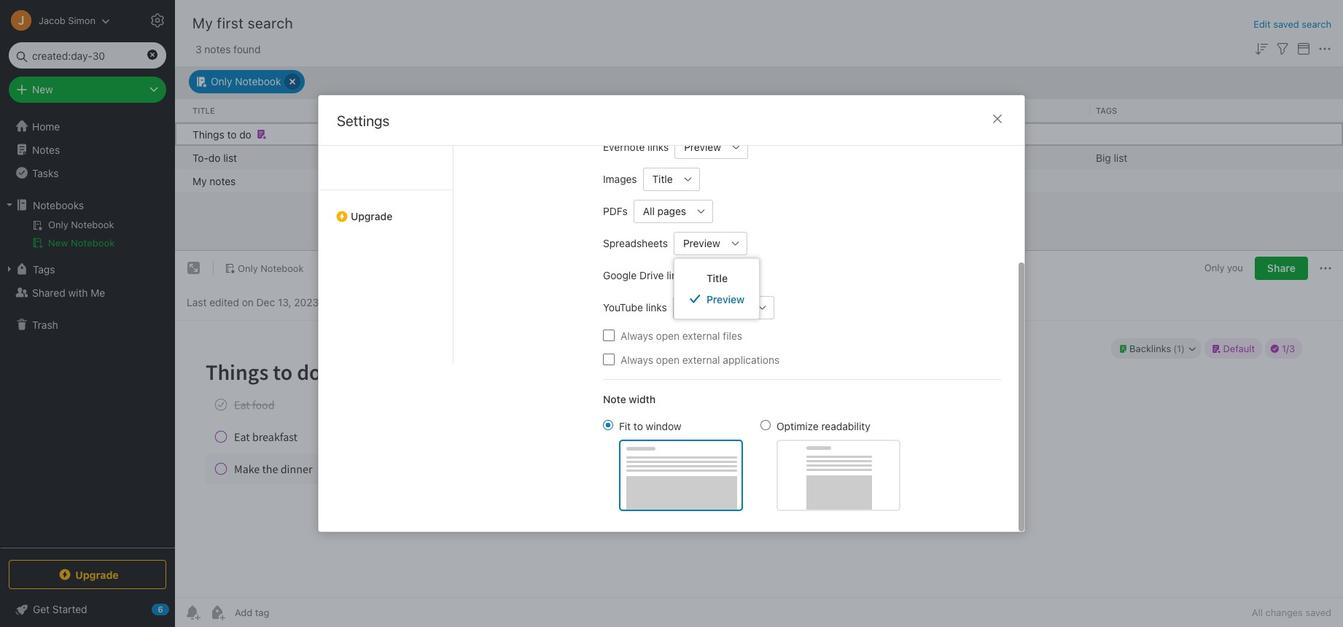Task type: describe. For each thing, give the bounding box(es) containing it.
notebooks link
[[0, 193, 174, 217]]

all for all changes saved
[[1252, 607, 1263, 618]]

with
[[68, 286, 88, 299]]

2023
[[294, 296, 319, 308]]

saved inside button
[[1274, 18, 1300, 30]]

row group containing title
[[175, 99, 1343, 122]]

me
[[91, 286, 105, 299]]

settings image
[[149, 12, 166, 29]]

new notebook button
[[0, 234, 174, 252]]

note
[[603, 393, 626, 405]]

min right '32'
[[723, 151, 740, 163]]

1 vertical spatial upgrade
[[75, 569, 119, 581]]

all pages button
[[634, 199, 690, 223]]

edit saved search
[[1254, 18, 1332, 30]]

all pages
[[643, 205, 686, 217]]

external for files
[[683, 329, 720, 342]]

tasks button
[[0, 161, 174, 185]]

3
[[195, 43, 202, 55]]

1 vertical spatial only notebook button
[[220, 258, 309, 279]]

things to do button
[[175, 122, 1343, 146]]

edit
[[1254, 18, 1271, 30]]

my for my first search
[[193, 15, 213, 31]]

new button
[[9, 77, 166, 103]]

my for my notes
[[193, 174, 207, 187]]

do inside button
[[239, 128, 251, 140]]

notes link
[[0, 138, 174, 161]]

pdfs
[[603, 205, 628, 217]]

Choose default view option for PDFs field
[[634, 199, 713, 223]]

0 vertical spatial upgrade
[[351, 210, 393, 222]]

google drive links
[[603, 269, 688, 282]]

tree containing home
[[0, 115, 175, 547]]

1 vertical spatial links
[[667, 269, 688, 282]]

open for always open external applications
[[656, 353, 680, 366]]

external for applications
[[683, 353, 720, 366]]

youtube links
[[603, 301, 667, 314]]

tags inside row group
[[1096, 105, 1117, 115]]

13,
[[278, 296, 291, 308]]

1 vertical spatial upgrade button
[[9, 560, 166, 589]]

links for youtube links
[[646, 301, 667, 314]]

last
[[187, 296, 207, 308]]

evernote links
[[603, 141, 669, 153]]

title button
[[643, 167, 677, 191]]

Choose default view option for Evernote links field
[[675, 135, 748, 159]]

applications
[[723, 353, 780, 366]]

notes for 3
[[205, 43, 231, 55]]

notebook inside the note window element
[[261, 262, 304, 274]]

tasks
[[32, 167, 59, 179]]

small preview button
[[673, 296, 751, 319]]

settings inside tooltip
[[184, 14, 221, 26]]

notes for my
[[210, 174, 236, 187]]

trash link
[[0, 313, 174, 336]]

my notes
[[193, 174, 236, 187]]

32 min ago
[[707, 151, 760, 163]]

2 7 min ago from the top
[[570, 174, 616, 187]]

to for things
[[227, 128, 237, 140]]

always open external files
[[621, 329, 742, 342]]

min left 'evernote'
[[579, 151, 596, 163]]

small
[[683, 301, 708, 314]]

dropdown list menu
[[675, 267, 759, 310]]

things
[[193, 128, 224, 140]]

files
[[723, 329, 742, 342]]

title link
[[675, 267, 759, 288]]

found
[[234, 43, 261, 55]]

tags inside tags "button"
[[33, 263, 55, 275]]

0 vertical spatial notebook
[[235, 75, 281, 88]]

last edited on dec 13, 2023
[[187, 296, 319, 308]]

new for new notebook
[[48, 237, 68, 249]]

preview link
[[675, 288, 759, 310]]

2 list from the left
[[1114, 151, 1128, 163]]

expand note image
[[185, 260, 203, 277]]

title inside row group
[[193, 105, 215, 115]]

on
[[242, 296, 254, 308]]

notebooks
[[33, 199, 84, 211]]

title inside button
[[652, 173, 673, 185]]

all changes saved
[[1252, 607, 1332, 618]]

Always open external files checkbox
[[603, 330, 615, 341]]

shared with me link
[[0, 281, 174, 304]]

big
[[1096, 151, 1111, 163]]

width
[[629, 393, 656, 405]]

3 notes found
[[195, 43, 261, 55]]

images
[[603, 173, 637, 185]]

to for fit
[[634, 420, 643, 432]]

close image
[[989, 110, 1006, 128]]

links for evernote links
[[648, 141, 669, 153]]

ago up images
[[599, 151, 616, 163]]

1 vertical spatial settings
[[337, 112, 390, 129]]

window
[[646, 420, 682, 432]]

open for always open external files
[[656, 329, 680, 342]]

saved inside the note window element
[[1306, 607, 1332, 618]]

small preview
[[683, 301, 748, 314]]

you
[[1228, 262, 1243, 274]]

expand tags image
[[4, 263, 15, 275]]

ago up pdfs
[[599, 174, 616, 187]]

0 vertical spatial only notebook button
[[189, 70, 305, 93]]

dec
[[256, 296, 275, 308]]

search for edit saved search
[[1302, 18, 1332, 30]]

note width
[[603, 393, 656, 405]]



Task type: vqa. For each thing, say whether or not it's contained in the screenshot.
second 7 min ago from the bottom of the row group containing Things to do
yes



Task type: locate. For each thing, give the bounding box(es) containing it.
note window element
[[175, 251, 1343, 627]]

always right always open external applications option
[[621, 353, 653, 366]]

0 horizontal spatial upgrade
[[75, 569, 119, 581]]

settings
[[184, 14, 221, 26], [337, 112, 390, 129]]

only notebook up dec
[[238, 262, 304, 274]]

1 horizontal spatial to
[[634, 420, 643, 432]]

fit to window
[[619, 420, 682, 432]]

0 vertical spatial only notebook
[[211, 75, 281, 88]]

notebook up 13,
[[261, 262, 304, 274]]

things to do
[[193, 128, 251, 140]]

0 vertical spatial saved
[[1274, 18, 1300, 30]]

do right "things"
[[239, 128, 251, 140]]

0 vertical spatial settings
[[184, 14, 221, 26]]

list right big
[[1114, 151, 1128, 163]]

readability
[[822, 420, 871, 432]]

1 7 min ago from the top
[[570, 151, 616, 163]]

notes
[[32, 143, 60, 156]]

0 vertical spatial 7 min ago
[[570, 151, 616, 163]]

1 horizontal spatial list
[[1114, 151, 1128, 163]]

1 vertical spatial only notebook
[[238, 262, 304, 274]]

external down 'always open external files'
[[683, 353, 720, 366]]

home
[[32, 120, 60, 132]]

only
[[211, 75, 232, 88], [1205, 262, 1225, 274], [238, 262, 258, 274]]

search up found
[[248, 15, 293, 31]]

1 horizontal spatial settings
[[337, 112, 390, 129]]

notebook down found
[[235, 75, 281, 88]]

0 horizontal spatial list
[[223, 151, 237, 163]]

always for always open external applications
[[621, 353, 653, 366]]

1 vertical spatial do
[[209, 151, 221, 163]]

1 vertical spatial 7 min ago
[[570, 174, 616, 187]]

2 vertical spatial preview
[[707, 293, 745, 305]]

search for my first search
[[248, 15, 293, 31]]

Note Editor text field
[[175, 321, 1343, 597]]

0 vertical spatial upgrade button
[[319, 190, 453, 228]]

ago
[[599, 151, 616, 163], [742, 151, 760, 163], [599, 174, 616, 187]]

preview inside choose default view option for spreadsheets field
[[683, 237, 720, 249]]

option group
[[603, 418, 901, 511]]

new down notebooks
[[48, 237, 68, 249]]

always
[[621, 329, 653, 342], [621, 353, 653, 366]]

add a reminder image
[[184, 604, 201, 621]]

1 vertical spatial external
[[683, 353, 720, 366]]

preview inside field
[[684, 141, 721, 153]]

new notebook group
[[0, 217, 174, 257]]

2 horizontal spatial title
[[707, 272, 728, 284]]

title up all pages button
[[652, 173, 673, 185]]

first
[[217, 15, 244, 31]]

7 min ago up images
[[570, 151, 616, 163]]

7 min ago up pdfs
[[570, 174, 616, 187]]

2 row group from the top
[[175, 122, 1343, 192]]

only left the you
[[1205, 262, 1225, 274]]

my
[[193, 15, 213, 31], [193, 174, 207, 187]]

1 horizontal spatial title
[[652, 173, 673, 185]]

7 min ago
[[570, 151, 616, 163], [570, 174, 616, 187]]

changes
[[1266, 607, 1303, 618]]

Fit to window radio
[[603, 420, 613, 430]]

0 vertical spatial do
[[239, 128, 251, 140]]

external up always open external applications
[[683, 329, 720, 342]]

0 horizontal spatial to
[[227, 128, 237, 140]]

pages
[[658, 205, 686, 217]]

2 my from the top
[[193, 174, 207, 187]]

preview
[[684, 141, 721, 153], [683, 237, 720, 249], [707, 293, 745, 305]]

7
[[570, 151, 576, 163], [570, 174, 576, 187]]

1 horizontal spatial search
[[1302, 18, 1332, 30]]

1 vertical spatial 7
[[570, 174, 576, 187]]

2 always from the top
[[621, 353, 653, 366]]

title up "things"
[[193, 105, 215, 115]]

None search field
[[19, 42, 156, 69]]

Search text field
[[19, 42, 156, 69]]

all inside the note window element
[[1252, 607, 1263, 618]]

preview button up title field
[[675, 135, 725, 159]]

always open external applications
[[621, 353, 780, 366]]

0 horizontal spatial only
[[211, 75, 232, 88]]

all left pages
[[643, 205, 655, 217]]

always right 'always open external files' option
[[621, 329, 653, 342]]

0 horizontal spatial title
[[193, 105, 215, 115]]

2 vertical spatial links
[[646, 301, 667, 314]]

to-
[[193, 151, 209, 163]]

new up home
[[32, 83, 53, 96]]

settings tooltip
[[162, 6, 233, 35]]

search right edit
[[1302, 18, 1332, 30]]

0 horizontal spatial do
[[209, 151, 221, 163]]

row group containing things to do
[[175, 122, 1343, 192]]

do up my notes
[[209, 151, 221, 163]]

0 horizontal spatial tags
[[33, 263, 55, 275]]

expand notebooks image
[[4, 199, 15, 211]]

0 horizontal spatial all
[[643, 205, 655, 217]]

preview
[[711, 301, 748, 314]]

edit saved search button
[[1254, 18, 1332, 32]]

links
[[648, 141, 669, 153], [667, 269, 688, 282], [646, 301, 667, 314]]

my up 3
[[193, 15, 213, 31]]

evernote
[[603, 141, 645, 153]]

saved right changes
[[1306, 607, 1332, 618]]

title
[[193, 105, 215, 115], [652, 173, 673, 185], [707, 272, 728, 284]]

1 horizontal spatial only
[[238, 262, 258, 274]]

7 left images
[[570, 174, 576, 187]]

Choose default view option for Images field
[[643, 167, 700, 191]]

shared
[[32, 286, 65, 299]]

to right fit
[[634, 420, 643, 432]]

0 vertical spatial 7
[[570, 151, 576, 163]]

1 list from the left
[[223, 151, 237, 163]]

search inside edit saved search button
[[1302, 18, 1332, 30]]

1 vertical spatial preview button
[[674, 232, 724, 255]]

Choose default view option for Spreadsheets field
[[674, 232, 747, 255]]

list down things to do on the top left of the page
[[223, 151, 237, 163]]

only notebook inside the note window element
[[238, 262, 304, 274]]

google
[[603, 269, 637, 282]]

notes right 3
[[205, 43, 231, 55]]

only notebook button down found
[[189, 70, 305, 93]]

0 horizontal spatial saved
[[1274, 18, 1300, 30]]

2 7 from the top
[[570, 174, 576, 187]]

all
[[643, 205, 655, 217], [1252, 607, 1263, 618]]

2 external from the top
[[683, 353, 720, 366]]

preview for evernote links
[[684, 141, 721, 153]]

1 horizontal spatial saved
[[1306, 607, 1332, 618]]

all for all pages
[[643, 205, 655, 217]]

ago down things to do button
[[742, 151, 760, 163]]

notes down to-do list
[[210, 174, 236, 187]]

big list
[[1096, 151, 1128, 163]]

0 vertical spatial title
[[193, 105, 215, 115]]

1 7 from the top
[[570, 151, 576, 163]]

links down drive
[[646, 301, 667, 314]]

option group containing fit to window
[[603, 418, 901, 511]]

Choose default view option for YouTube links field
[[673, 296, 775, 319]]

1 vertical spatial saved
[[1306, 607, 1332, 618]]

1 external from the top
[[683, 329, 720, 342]]

always for always open external files
[[621, 329, 653, 342]]

0 horizontal spatial search
[[248, 15, 293, 31]]

tags up shared
[[33, 263, 55, 275]]

preview for spreadsheets
[[683, 237, 720, 249]]

preview button
[[675, 135, 725, 159], [674, 232, 724, 255]]

upgrade button
[[319, 190, 453, 228], [9, 560, 166, 589]]

1 row group from the top
[[175, 99, 1343, 122]]

2 horizontal spatial only
[[1205, 262, 1225, 274]]

1 vertical spatial open
[[656, 353, 680, 366]]

my first search
[[193, 15, 293, 31]]

new inside popup button
[[32, 83, 53, 96]]

preview button for evernote links
[[675, 135, 725, 159]]

2 vertical spatial notebook
[[261, 262, 304, 274]]

to inside things to do button
[[227, 128, 237, 140]]

preview button up "title" link
[[674, 232, 724, 255]]

to right "things"
[[227, 128, 237, 140]]

edited
[[209, 296, 239, 308]]

new inside button
[[48, 237, 68, 249]]

new notebook
[[48, 237, 115, 249]]

my down to- on the left of page
[[193, 174, 207, 187]]

search
[[248, 15, 293, 31], [1302, 18, 1332, 30]]

1 always from the top
[[621, 329, 653, 342]]

0 vertical spatial preview
[[684, 141, 721, 153]]

share
[[1268, 262, 1296, 274]]

trash
[[32, 318, 58, 331]]

list
[[223, 151, 237, 163], [1114, 151, 1128, 163]]

0 vertical spatial my
[[193, 15, 213, 31]]

all inside button
[[643, 205, 655, 217]]

min
[[579, 151, 596, 163], [723, 151, 740, 163], [579, 174, 596, 187]]

saved right edit
[[1274, 18, 1300, 30]]

tree
[[0, 115, 175, 547]]

0 horizontal spatial upgrade button
[[9, 560, 166, 589]]

0 vertical spatial links
[[648, 141, 669, 153]]

Optimize readability radio
[[761, 420, 771, 430]]

youtube
[[603, 301, 643, 314]]

title up preview link
[[707, 272, 728, 284]]

external
[[683, 329, 720, 342], [683, 353, 720, 366]]

32
[[707, 151, 720, 163]]

1 horizontal spatial do
[[239, 128, 251, 140]]

Always open external applications checkbox
[[603, 354, 615, 365]]

1 open from the top
[[656, 329, 680, 342]]

tags
[[1096, 105, 1117, 115], [33, 263, 55, 275]]

0 vertical spatial to
[[227, 128, 237, 140]]

links up title button
[[648, 141, 669, 153]]

tab list
[[472, 0, 591, 364]]

preview button for spreadsheets
[[674, 232, 724, 255]]

preview inside the dropdown list menu
[[707, 293, 745, 305]]

1 horizontal spatial tags
[[1096, 105, 1117, 115]]

1 vertical spatial notes
[[210, 174, 236, 187]]

0 vertical spatial external
[[683, 329, 720, 342]]

1 vertical spatial always
[[621, 353, 653, 366]]

optimize
[[777, 420, 819, 432]]

1 vertical spatial new
[[48, 237, 68, 249]]

title inside the dropdown list menu
[[707, 272, 728, 284]]

0 vertical spatial new
[[32, 83, 53, 96]]

links right drive
[[667, 269, 688, 282]]

min left images
[[579, 174, 596, 187]]

share button
[[1255, 257, 1308, 280]]

notebook
[[235, 75, 281, 88], [71, 237, 115, 249], [261, 262, 304, 274]]

tags button
[[0, 257, 174, 281]]

0 vertical spatial preview button
[[675, 135, 725, 159]]

only notebook down found
[[211, 75, 281, 88]]

column header
[[845, 104, 1085, 117]]

7 left 'evernote'
[[570, 151, 576, 163]]

shared with me
[[32, 286, 105, 299]]

0 vertical spatial open
[[656, 329, 680, 342]]

1 my from the top
[[193, 15, 213, 31]]

notes inside row group
[[210, 174, 236, 187]]

drive
[[640, 269, 664, 282]]

notebook up tags "button" on the top left of page
[[71, 237, 115, 249]]

1 vertical spatial title
[[652, 173, 673, 185]]

open up always open external applications
[[656, 329, 680, 342]]

0 vertical spatial all
[[643, 205, 655, 217]]

upgrade
[[351, 210, 393, 222], [75, 569, 119, 581]]

spreadsheets
[[603, 237, 668, 249]]

only notebook button up dec
[[220, 258, 309, 279]]

open down 'always open external files'
[[656, 353, 680, 366]]

to-do list
[[193, 151, 237, 163]]

home link
[[0, 115, 175, 138]]

1 vertical spatial all
[[1252, 607, 1263, 618]]

1 vertical spatial my
[[193, 174, 207, 187]]

only down 3 notes found
[[211, 75, 232, 88]]

new
[[32, 83, 53, 96], [48, 237, 68, 249]]

0 horizontal spatial settings
[[184, 14, 221, 26]]

1 vertical spatial notebook
[[71, 237, 115, 249]]

to
[[227, 128, 237, 140], [634, 420, 643, 432]]

1 horizontal spatial upgrade
[[351, 210, 393, 222]]

1 vertical spatial to
[[634, 420, 643, 432]]

all left changes
[[1252, 607, 1263, 618]]

row group
[[175, 99, 1343, 122], [175, 122, 1343, 192]]

2 open from the top
[[656, 353, 680, 366]]

notes
[[205, 43, 231, 55], [210, 174, 236, 187]]

only up the on on the left of page
[[238, 262, 258, 274]]

notebook inside button
[[71, 237, 115, 249]]

optimize readability
[[777, 420, 871, 432]]

1 vertical spatial preview
[[683, 237, 720, 249]]

fit
[[619, 420, 631, 432]]

0 vertical spatial notes
[[205, 43, 231, 55]]

0 vertical spatial always
[[621, 329, 653, 342]]

new for new
[[32, 83, 53, 96]]

1 vertical spatial tags
[[33, 263, 55, 275]]

add tag image
[[209, 604, 226, 621]]

2 vertical spatial title
[[707, 272, 728, 284]]

only you
[[1205, 262, 1243, 274]]

0 vertical spatial tags
[[1096, 105, 1117, 115]]

1 horizontal spatial all
[[1252, 607, 1263, 618]]

tags up big
[[1096, 105, 1117, 115]]

1 horizontal spatial upgrade button
[[319, 190, 453, 228]]



